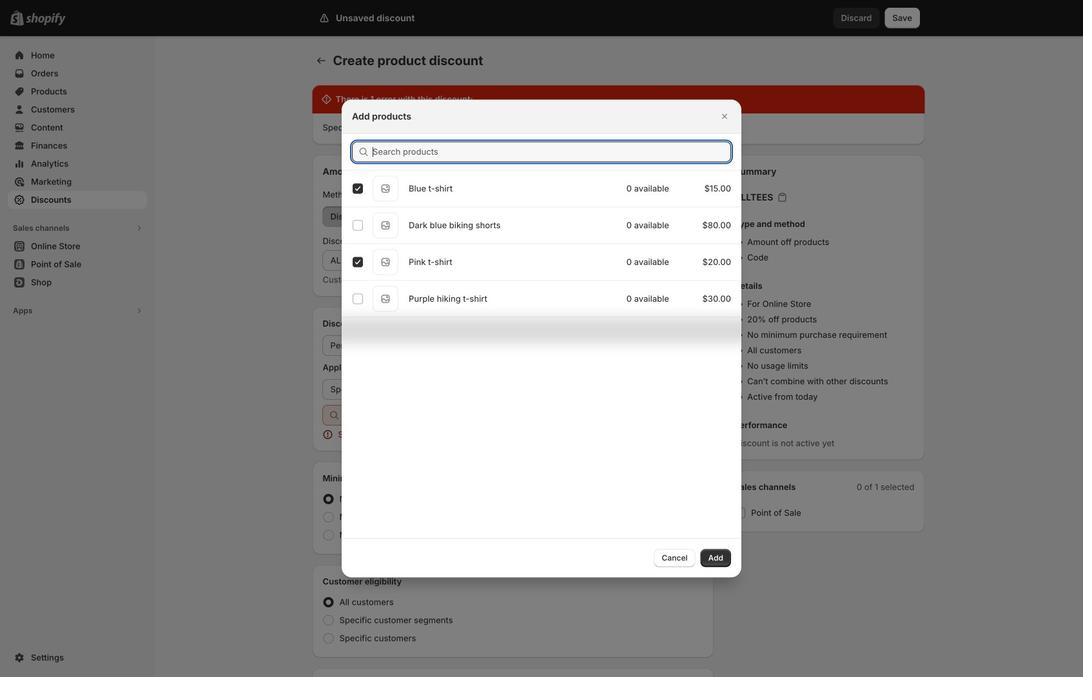 Task type: describe. For each thing, give the bounding box(es) containing it.
shopify image
[[26, 13, 66, 26]]

Search products text field
[[373, 142, 731, 162]]



Task type: vqa. For each thing, say whether or not it's contained in the screenshot.
text box
no



Task type: locate. For each thing, give the bounding box(es) containing it.
dialog
[[0, 100, 1083, 578]]



